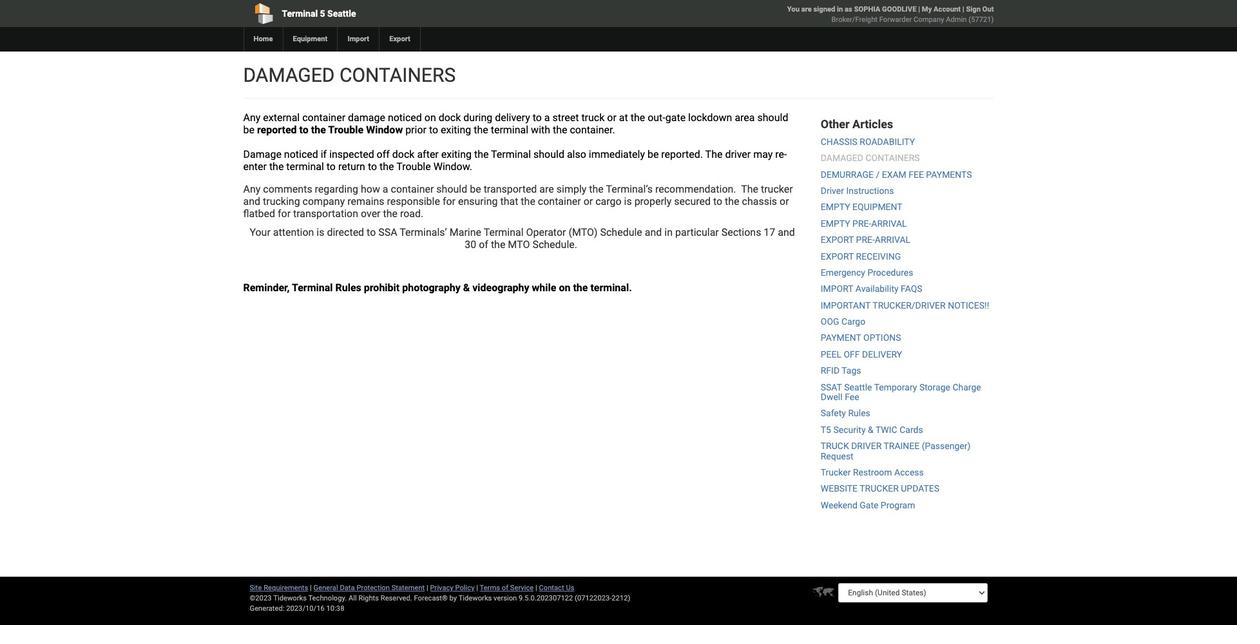 Task type: describe. For each thing, give the bounding box(es) containing it.
2 export from the top
[[821, 251, 854, 261]]

your
[[250, 226, 271, 239]]

to right "prior"
[[429, 124, 438, 136]]

exam
[[882, 169, 907, 180]]

any for any external container damage noticed on dock during delivery to a street truck or at the out-gate lockdown area should be
[[243, 112, 261, 124]]

export link
[[379, 27, 420, 52]]

availability
[[856, 284, 899, 294]]

reserved.
[[381, 594, 412, 603]]

off
[[377, 148, 390, 161]]

signed
[[814, 5, 836, 14]]

while
[[532, 282, 557, 294]]

general
[[314, 584, 338, 592]]

regarding
[[315, 183, 358, 195]]

the right window. at left top
[[474, 148, 489, 161]]

2 horizontal spatial and
[[778, 226, 795, 239]]

transportation
[[293, 208, 358, 220]]

import availability faqs link
[[821, 284, 923, 294]]

trucking
[[263, 195, 300, 208]]

| up tideworks
[[477, 584, 478, 592]]

program
[[881, 500, 916, 510]]

home link
[[243, 27, 283, 52]]

1 empty from the top
[[821, 202, 851, 212]]

safety rules link
[[821, 408, 871, 419]]

also
[[567, 148, 587, 161]]

other articles chassis roadability damaged containers demurrage / exam fee payments driver instructions empty equipment empty pre-arrival export pre-arrival export receiving emergency procedures import availability faqs important trucker/driver notices!! oog cargo payment options peel off delivery rfid tags ssat seattle temporary storage charge dwell fee safety rules t5 security & twic cards truck driver trainee (passenger) request trucker restroom access website trucker updates weekend gate program
[[821, 117, 990, 510]]

lockdown
[[689, 112, 733, 124]]

1 horizontal spatial for
[[443, 195, 456, 208]]

1 horizontal spatial container
[[391, 183, 434, 195]]

as
[[845, 5, 853, 14]]

export receiving link
[[821, 251, 901, 261]]

are inside any comments regarding how a container should be transported are simply the terminal's recommendation.  the trucker and trucking company remains responsible for ensuring that the container or cargo is properly secured to the chassis or flatbed for transportation over the road. your attention is directed to ssa terminals' marine terminal operator (mto) schedule and in particular sections 17 and 30 of the mto schedule.
[[540, 183, 554, 195]]

terminal left 5
[[282, 8, 318, 19]]

forecast®
[[414, 594, 448, 603]]

terms of service link
[[480, 584, 534, 592]]

container inside any external container damage noticed on dock during delivery to a street truck or at the out-gate lockdown area should be
[[302, 112, 346, 124]]

prohibit
[[364, 282, 400, 294]]

trouble inside 'damage noticed if inspected off dock after exiting the terminal should also immediately be reported. the driver may re- enter the terminal to return to the trouble window.'
[[397, 161, 431, 173]]

after
[[417, 148, 439, 161]]

protection
[[357, 584, 390, 592]]

1 vertical spatial pre-
[[856, 235, 875, 245]]

with
[[531, 124, 551, 136]]

container.
[[570, 124, 615, 136]]

may
[[754, 148, 773, 161]]

1 vertical spatial arrival
[[875, 235, 911, 245]]

delivery
[[863, 349, 903, 360]]

chassis
[[742, 195, 777, 208]]

terminal inside 'damage noticed if inspected off dock after exiting the terminal should also immediately be reported. the driver may re- enter the terminal to return to the trouble window.'
[[286, 161, 324, 173]]

truck driver trainee (passenger) request link
[[821, 441, 971, 461]]

notices!!
[[948, 300, 990, 311]]

| left the my
[[919, 5, 921, 14]]

dwell
[[821, 392, 843, 402]]

account
[[934, 5, 961, 14]]

the right with
[[553, 124, 568, 136]]

should inside any external container damage noticed on dock during delivery to a street truck or at the out-gate lockdown area should be
[[758, 112, 789, 124]]

charge
[[953, 382, 982, 392]]

window.
[[434, 161, 473, 173]]

street
[[553, 112, 579, 124]]

rfid tags link
[[821, 366, 862, 376]]

policy
[[455, 584, 475, 592]]

all
[[349, 594, 357, 603]]

1 export from the top
[[821, 235, 854, 245]]

enter
[[243, 161, 267, 173]]

service
[[510, 584, 534, 592]]

terminal inside 'damage noticed if inspected off dock after exiting the terminal should also immediately be reported. the driver may re- enter the terminal to return to the trouble window.'
[[491, 148, 531, 161]]

terminal 5 seattle link
[[243, 0, 545, 27]]

the right that
[[521, 195, 536, 208]]

payment options link
[[821, 333, 902, 343]]

0 horizontal spatial &
[[463, 282, 470, 294]]

be inside any comments regarding how a container should be transported are simply the terminal's recommendation.  the trucker and trucking company remains responsible for ensuring that the container or cargo is properly secured to the chassis or flatbed for transportation over the road. your attention is directed to ssa terminals' marine terminal operator (mto) schedule and in particular sections 17 and 30 of the mto schedule.
[[470, 183, 481, 195]]

seattle inside other articles chassis roadability damaged containers demurrage / exam fee payments driver instructions empty equipment empty pre-arrival export pre-arrival export receiving emergency procedures import availability faqs important trucker/driver notices!! oog cargo payment options peel off delivery rfid tags ssat seattle temporary storage charge dwell fee safety rules t5 security & twic cards truck driver trainee (passenger) request trucker restroom access website trucker updates weekend gate program
[[845, 382, 872, 392]]

faqs
[[901, 284, 923, 294]]

0 horizontal spatial and
[[243, 195, 260, 208]]

peel
[[821, 349, 842, 360]]

should inside 'damage noticed if inspected off dock after exiting the terminal should also immediately be reported. the driver may re- enter the terminal to return to the trouble window.'
[[534, 148, 565, 161]]

the right enter
[[269, 161, 284, 173]]

0 vertical spatial seattle
[[328, 8, 356, 19]]

driver
[[821, 186, 844, 196]]

0 vertical spatial is
[[624, 195, 632, 208]]

0 vertical spatial terminal
[[491, 124, 529, 136]]

0 vertical spatial rules
[[336, 282, 362, 294]]

to right return at left top
[[368, 161, 377, 173]]

9.5.0.202307122
[[519, 594, 573, 603]]

directed
[[327, 226, 364, 239]]

ssat
[[821, 382, 842, 392]]

rules inside other articles chassis roadability damaged containers demurrage / exam fee payments driver instructions empty equipment empty pre-arrival export pre-arrival export receiving emergency procedures import availability faqs important trucker/driver notices!! oog cargo payment options peel off delivery rfid tags ssat seattle temporary storage charge dwell fee safety rules t5 security & twic cards truck driver trainee (passenger) request trucker restroom access website trucker updates weekend gate program
[[849, 408, 871, 419]]

driver
[[725, 148, 751, 161]]

to right secured
[[714, 195, 723, 208]]

updates
[[901, 484, 940, 494]]

| left general
[[310, 584, 312, 592]]

trainee
[[884, 441, 920, 451]]

website
[[821, 484, 858, 494]]

articles
[[853, 117, 894, 131]]

be inside any external container damage noticed on dock during delivery to a street truck or at the out-gate lockdown area should be
[[243, 124, 255, 136]]

reminder, terminal rules prohibit photography & videography while on the terminal.
[[243, 282, 632, 294]]

security
[[834, 425, 866, 435]]

in inside any comments regarding how a container should be transported are simply the terminal's recommendation.  the trucker and trucking company remains responsible for ensuring that the container or cargo is properly secured to the chassis or flatbed for transportation over the road. your attention is directed to ssa terminals' marine terminal operator (mto) schedule and in particular sections 17 and 30 of the mto schedule.
[[665, 226, 673, 239]]

out
[[983, 5, 994, 14]]

the left terminal.
[[573, 282, 588, 294]]

exiting for to
[[441, 124, 471, 136]]

2212)
[[612, 594, 631, 603]]

company
[[303, 195, 345, 208]]

sections
[[722, 226, 762, 239]]

0 horizontal spatial for
[[278, 208, 291, 220]]

restroom
[[853, 467, 893, 478]]

in inside the you are signed in as sophia goodlive | my account | sign out broker/freight forwarder company admin (57721)
[[837, 5, 843, 14]]

safety
[[821, 408, 846, 419]]

any external container damage noticed on dock during delivery to a street truck or at the out-gate lockdown area should be
[[243, 112, 789, 136]]

requirements
[[264, 584, 308, 592]]

to inside any external container damage noticed on dock during delivery to a street truck or at the out-gate lockdown area should be
[[533, 112, 542, 124]]

delivery
[[495, 112, 530, 124]]

/
[[876, 169, 880, 180]]

roadability
[[860, 137, 916, 147]]

my
[[922, 5, 932, 14]]

1 horizontal spatial and
[[645, 226, 662, 239]]

on inside any external container damage noticed on dock during delivery to a street truck or at the out-gate lockdown area should be
[[425, 112, 436, 124]]

important trucker/driver notices!! link
[[821, 300, 990, 311]]

rfid
[[821, 366, 840, 376]]

the left chassis
[[725, 195, 740, 208]]

the right simply
[[589, 183, 604, 195]]

that
[[500, 195, 519, 208]]

remains
[[348, 195, 385, 208]]

noticed inside 'damage noticed if inspected off dock after exiting the terminal should also immediately be reported. the driver may re- enter the terminal to return to the trouble window.'
[[284, 148, 318, 161]]

5
[[320, 8, 325, 19]]

cargo
[[842, 317, 866, 327]]

equipment link
[[283, 27, 337, 52]]

weekend gate program link
[[821, 500, 916, 510]]

properly
[[635, 195, 672, 208]]

generated:
[[250, 605, 285, 613]]

dock inside 'damage noticed if inspected off dock after exiting the terminal should also immediately be reported. the driver may re- enter the terminal to return to the trouble window.'
[[392, 148, 415, 161]]

ssa
[[379, 226, 398, 239]]

data
[[340, 584, 355, 592]]



Task type: locate. For each thing, give the bounding box(es) containing it.
1 vertical spatial exiting
[[441, 148, 472, 161]]

are right you
[[802, 5, 812, 14]]

temporary
[[875, 382, 918, 392]]

equipment
[[853, 202, 903, 212]]

the up if
[[311, 124, 326, 136]]

any comments regarding how a container should be transported are simply the terminal's recommendation.  the trucker and trucking company remains responsible for ensuring that the container or cargo is properly secured to the chassis or flatbed for transportation over the road. your attention is directed to ssa terminals' marine terminal operator (mto) schedule and in particular sections 17 and 30 of the mto schedule.
[[243, 183, 795, 251]]

sophia
[[855, 5, 881, 14]]

you are signed in as sophia goodlive | my account | sign out broker/freight forwarder company admin (57721)
[[788, 5, 994, 24]]

0 horizontal spatial or
[[584, 195, 593, 208]]

should down with
[[534, 148, 565, 161]]

0 vertical spatial of
[[479, 239, 489, 251]]

ensuring
[[458, 195, 498, 208]]

version
[[494, 594, 517, 603]]

on up after
[[425, 112, 436, 124]]

the left trucker at top
[[741, 183, 759, 195]]

(07122023-
[[575, 594, 612, 603]]

1 vertical spatial noticed
[[284, 148, 318, 161]]

terminal up comments
[[286, 161, 324, 173]]

1 vertical spatial &
[[868, 425, 874, 435]]

1 vertical spatial should
[[534, 148, 565, 161]]

are left simply
[[540, 183, 554, 195]]

or left 'cargo'
[[584, 195, 593, 208]]

2 empty from the top
[[821, 218, 851, 229]]

or right chassis
[[780, 195, 789, 208]]

dock
[[439, 112, 461, 124], [392, 148, 415, 161]]

1 vertical spatial seattle
[[845, 382, 872, 392]]

the left driver
[[706, 148, 723, 161]]

1 vertical spatial in
[[665, 226, 673, 239]]

payments
[[927, 169, 973, 180]]

1 vertical spatial containers
[[866, 153, 920, 163]]

2 horizontal spatial container
[[538, 195, 581, 208]]

| up forecast®
[[427, 584, 429, 592]]

you
[[788, 5, 800, 14]]

a inside any external container damage noticed on dock during delivery to a street truck or at the out-gate lockdown area should be
[[545, 112, 550, 124]]

1 vertical spatial is
[[317, 226, 325, 239]]

0 vertical spatial a
[[545, 112, 550, 124]]

the up how
[[380, 161, 394, 173]]

be
[[243, 124, 255, 136], [648, 148, 659, 161], [470, 183, 481, 195]]

1 vertical spatial a
[[383, 183, 388, 195]]

is right 'cargo'
[[624, 195, 632, 208]]

truck
[[821, 441, 849, 451]]

noticed inside any external container damage noticed on dock during delivery to a street truck or at the out-gate lockdown area should be
[[388, 112, 422, 124]]

0 horizontal spatial container
[[302, 112, 346, 124]]

containers down export link
[[340, 64, 456, 86]]

0 horizontal spatial trouble
[[328, 124, 364, 136]]

1 vertical spatial any
[[243, 183, 261, 195]]

1 vertical spatial trouble
[[397, 161, 431, 173]]

1 any from the top
[[243, 112, 261, 124]]

| left sign
[[963, 5, 965, 14]]

the inside any comments regarding how a container should be transported are simply the terminal's recommendation.  the trucker and trucking company remains responsible for ensuring that the container or cargo is properly secured to the chassis or flatbed for transportation over the road. your attention is directed to ssa terminals' marine terminal operator (mto) schedule and in particular sections 17 and 30 of the mto schedule.
[[741, 183, 759, 195]]

container up road.
[[391, 183, 434, 195]]

damaged containers
[[243, 64, 456, 86]]

or inside any external container damage noticed on dock during delivery to a street truck or at the out-gate lockdown area should be
[[607, 112, 617, 124]]

0 vertical spatial be
[[243, 124, 255, 136]]

the right at
[[631, 112, 645, 124]]

and down the 'properly'
[[645, 226, 662, 239]]

1 horizontal spatial damaged
[[821, 153, 864, 163]]

2023/10/16
[[286, 605, 325, 613]]

0 vertical spatial any
[[243, 112, 261, 124]]

seattle down tags
[[845, 382, 872, 392]]

and
[[243, 195, 260, 208], [645, 226, 662, 239], [778, 226, 795, 239]]

exiting for after
[[441, 148, 472, 161]]

0 vertical spatial empty
[[821, 202, 851, 212]]

twic
[[876, 425, 898, 435]]

1 horizontal spatial trouble
[[397, 161, 431, 173]]

| up "9.5.0.202307122"
[[536, 584, 537, 592]]

trouble right off
[[397, 161, 431, 173]]

0 vertical spatial exiting
[[441, 124, 471, 136]]

1 vertical spatial empty
[[821, 218, 851, 229]]

of inside site requirements | general data protection statement | privacy policy | terms of service | contact us ©2023 tideworks technology. all rights reserved. forecast® by tideworks version 9.5.0.202307122 (07122023-2212) generated: 2023/10/16 10:38
[[502, 584, 509, 592]]

1 horizontal spatial seattle
[[845, 382, 872, 392]]

terminal.
[[591, 282, 632, 294]]

reported to the trouble window prior to exiting the terminal with the container.
[[257, 124, 615, 136]]

0 vertical spatial on
[[425, 112, 436, 124]]

terminal left with
[[491, 124, 529, 136]]

for up attention
[[278, 208, 291, 220]]

any inside any comments regarding how a container should be transported are simply the terminal's recommendation.  the trucker and trucking company remains responsible for ensuring that the container or cargo is properly secured to the chassis or flatbed for transportation over the road. your attention is directed to ssa terminals' marine terminal operator (mto) schedule and in particular sections 17 and 30 of the mto schedule.
[[243, 183, 261, 195]]

1 vertical spatial rules
[[849, 408, 871, 419]]

for left ensuring
[[443, 195, 456, 208]]

0 vertical spatial pre-
[[853, 218, 872, 229]]

are
[[802, 5, 812, 14], [540, 183, 554, 195]]

arrival down equipment
[[872, 218, 907, 229]]

pre- down the "empty equipment" link
[[853, 218, 872, 229]]

containers up the exam at the right top
[[866, 153, 920, 163]]

emergency
[[821, 267, 866, 278]]

in left particular at the top
[[665, 226, 673, 239]]

2 vertical spatial should
[[437, 183, 468, 195]]

trouble up inspected
[[328, 124, 364, 136]]

arrival up receiving
[[875, 235, 911, 245]]

1 horizontal spatial should
[[534, 148, 565, 161]]

should right 'area' in the right of the page
[[758, 112, 789, 124]]

import
[[821, 284, 854, 294]]

noticed
[[388, 112, 422, 124], [284, 148, 318, 161]]

to left ssa
[[367, 226, 376, 239]]

0 horizontal spatial are
[[540, 183, 554, 195]]

export up emergency
[[821, 251, 854, 261]]

payment
[[821, 333, 862, 343]]

0 horizontal spatial on
[[425, 112, 436, 124]]

the left delivery
[[474, 124, 488, 136]]

1 horizontal spatial the
[[741, 183, 759, 195]]

to left return at left top
[[327, 161, 336, 173]]

emergency procedures link
[[821, 267, 914, 278]]

privacy policy link
[[430, 584, 475, 592]]

for
[[443, 195, 456, 208], [278, 208, 291, 220]]

1 horizontal spatial on
[[559, 282, 571, 294]]

exiting right after
[[441, 148, 472, 161]]

terminal inside any comments regarding how a container should be transported are simply the terminal's recommendation.  the trucker and trucking company remains responsible for ensuring that the container or cargo is properly secured to the chassis or flatbed for transportation over the road. your attention is directed to ssa terminals' marine terminal operator (mto) schedule and in particular sections 17 and 30 of the mto schedule.
[[484, 226, 524, 239]]

1 horizontal spatial or
[[607, 112, 617, 124]]

1 horizontal spatial are
[[802, 5, 812, 14]]

export up the export receiving 'link'
[[821, 235, 854, 245]]

1 vertical spatial be
[[648, 148, 659, 161]]

a inside any comments regarding how a container should be transported are simply the terminal's recommendation.  the trucker and trucking company remains responsible for ensuring that the container or cargo is properly secured to the chassis or flatbed for transportation over the road. your attention is directed to ssa terminals' marine terminal operator (mto) schedule and in particular sections 17 and 30 of the mto schedule.
[[383, 183, 388, 195]]

statement
[[392, 584, 425, 592]]

seattle
[[328, 8, 356, 19], [845, 382, 872, 392]]

should down window. at left top
[[437, 183, 468, 195]]

receiving
[[856, 251, 901, 261]]

damaged
[[243, 64, 335, 86], [821, 153, 864, 163]]

general data protection statement link
[[314, 584, 425, 592]]

1 horizontal spatial a
[[545, 112, 550, 124]]

in left as
[[837, 5, 843, 14]]

1 horizontal spatial containers
[[866, 153, 920, 163]]

damaged down the chassis
[[821, 153, 864, 163]]

containers inside other articles chassis roadability damaged containers demurrage / exam fee payments driver instructions empty equipment empty pre-arrival export pre-arrival export receiving emergency procedures import availability faqs important trucker/driver notices!! oog cargo payment options peel off delivery rfid tags ssat seattle temporary storage charge dwell fee safety rules t5 security & twic cards truck driver trainee (passenger) request trucker restroom access website trucker updates weekend gate program
[[866, 153, 920, 163]]

0 horizontal spatial the
[[706, 148, 723, 161]]

be left 'reported.'
[[648, 148, 659, 161]]

terms
[[480, 584, 500, 592]]

and right 17 in the top of the page
[[778, 226, 795, 239]]

0 vertical spatial export
[[821, 235, 854, 245]]

site
[[250, 584, 262, 592]]

0 horizontal spatial is
[[317, 226, 325, 239]]

videography
[[473, 282, 530, 294]]

privacy
[[430, 584, 454, 592]]

terminal down any external container damage noticed on dock during delivery to a street truck or at the out-gate lockdown area should be
[[491, 148, 531, 161]]

1 vertical spatial damaged
[[821, 153, 864, 163]]

1 vertical spatial terminal
[[286, 161, 324, 173]]

0 horizontal spatial containers
[[340, 64, 456, 86]]

driver
[[852, 441, 882, 451]]

terminal down that
[[484, 226, 524, 239]]

is down transportation
[[317, 226, 325, 239]]

attention
[[273, 226, 314, 239]]

demurrage
[[821, 169, 874, 180]]

out-
[[648, 112, 666, 124]]

the left mto
[[491, 239, 506, 251]]

2 vertical spatial be
[[470, 183, 481, 195]]

site requirements link
[[250, 584, 308, 592]]

2 exiting from the top
[[441, 148, 472, 161]]

import link
[[337, 27, 379, 52]]

a left street
[[545, 112, 550, 124]]

exiting inside 'damage noticed if inspected off dock after exiting the terminal should also immediately be reported. the driver may re- enter the terminal to return to the trouble window.'
[[441, 148, 472, 161]]

be up damage
[[243, 124, 255, 136]]

1 horizontal spatial rules
[[849, 408, 871, 419]]

rights
[[359, 594, 379, 603]]

0 horizontal spatial dock
[[392, 148, 415, 161]]

if
[[321, 148, 327, 161]]

immediately
[[589, 148, 645, 161]]

trucker
[[821, 467, 851, 478]]

0 horizontal spatial a
[[383, 183, 388, 195]]

a right how
[[383, 183, 388, 195]]

0 horizontal spatial be
[[243, 124, 255, 136]]

noticed left if
[[284, 148, 318, 161]]

access
[[895, 467, 924, 478]]

technology.
[[308, 594, 347, 603]]

the inside any external container damage noticed on dock during delivery to a street truck or at the out-gate lockdown area should be
[[631, 112, 645, 124]]

1 vertical spatial on
[[559, 282, 571, 294]]

seattle right 5
[[328, 8, 356, 19]]

a
[[545, 112, 550, 124], [383, 183, 388, 195]]

tags
[[842, 366, 862, 376]]

2 any from the top
[[243, 183, 261, 195]]

rules down fee
[[849, 408, 871, 419]]

2 horizontal spatial should
[[758, 112, 789, 124]]

empty down driver
[[821, 202, 851, 212]]

1 vertical spatial export
[[821, 251, 854, 261]]

1 horizontal spatial is
[[624, 195, 632, 208]]

0 vertical spatial in
[[837, 5, 843, 14]]

fee
[[909, 169, 924, 180]]

rules left prohibit
[[336, 282, 362, 294]]

& inside other articles chassis roadability damaged containers demurrage / exam fee payments driver instructions empty equipment empty pre-arrival export pre-arrival export receiving emergency procedures import availability faqs important trucker/driver notices!! oog cargo payment options peel off delivery rfid tags ssat seattle temporary storage charge dwell fee safety rules t5 security & twic cards truck driver trainee (passenger) request trucker restroom access website trucker updates weekend gate program
[[868, 425, 874, 435]]

the inside 'damage noticed if inspected off dock after exiting the terminal should also immediately be reported. the driver may re- enter the terminal to return to the trouble window.'
[[706, 148, 723, 161]]

0 vertical spatial arrival
[[872, 218, 907, 229]]

the up ssa
[[383, 208, 398, 220]]

dock left the during
[[439, 112, 461, 124]]

my account link
[[922, 5, 961, 14]]

0 vertical spatial damaged
[[243, 64, 335, 86]]

goodlive
[[883, 5, 917, 14]]

over
[[361, 208, 381, 220]]

any for any comments regarding how a container should be transported are simply the terminal's recommendation.  the trucker and trucking company remains responsible for ensuring that the container or cargo is properly secured to the chassis or flatbed for transportation over the road. your attention is directed to ssa terminals' marine terminal operator (mto) schedule and in particular sections 17 and 30 of the mto schedule.
[[243, 183, 261, 195]]

1 vertical spatial of
[[502, 584, 509, 592]]

0 vertical spatial are
[[802, 5, 812, 14]]

0 vertical spatial should
[[758, 112, 789, 124]]

terminal right reminder, on the top of page
[[292, 282, 333, 294]]

and left trucking
[[243, 195, 260, 208]]

0 horizontal spatial damaged
[[243, 64, 335, 86]]

exiting up window. at left top
[[441, 124, 471, 136]]

damaged inside other articles chassis roadability damaged containers demurrage / exam fee payments driver instructions empty equipment empty pre-arrival export pre-arrival export receiving emergency procedures import availability faqs important trucker/driver notices!! oog cargo payment options peel off delivery rfid tags ssat seattle temporary storage charge dwell fee safety rules t5 security & twic cards truck driver trainee (passenger) request trucker restroom access website trucker updates weekend gate program
[[821, 153, 864, 163]]

1 horizontal spatial of
[[502, 584, 509, 592]]

any down enter
[[243, 183, 261, 195]]

or left at
[[607, 112, 617, 124]]

terminals'
[[400, 226, 447, 239]]

empty down the "empty equipment" link
[[821, 218, 851, 229]]

by
[[450, 594, 457, 603]]

0 horizontal spatial seattle
[[328, 8, 356, 19]]

containers
[[340, 64, 456, 86], [866, 153, 920, 163]]

any left external
[[243, 112, 261, 124]]

0 vertical spatial containers
[[340, 64, 456, 86]]

of right 30
[[479, 239, 489, 251]]

to right delivery
[[533, 112, 542, 124]]

0 horizontal spatial should
[[437, 183, 468, 195]]

2 horizontal spatial be
[[648, 148, 659, 161]]

responsible
[[387, 195, 440, 208]]

dock inside any external container damage noticed on dock during delivery to a street truck or at the out-gate lockdown area should be
[[439, 112, 461, 124]]

of
[[479, 239, 489, 251], [502, 584, 509, 592]]

1 exiting from the top
[[441, 124, 471, 136]]

road.
[[400, 208, 424, 220]]

0 horizontal spatial rules
[[336, 282, 362, 294]]

& left the videography
[[463, 282, 470, 294]]

any inside any external container damage noticed on dock during delivery to a street truck or at the out-gate lockdown area should be
[[243, 112, 261, 124]]

1 horizontal spatial dock
[[439, 112, 461, 124]]

0 vertical spatial dock
[[439, 112, 461, 124]]

dock right off
[[392, 148, 415, 161]]

0 horizontal spatial noticed
[[284, 148, 318, 161]]

prior
[[406, 124, 427, 136]]

& left 'twic'
[[868, 425, 874, 435]]

0 vertical spatial noticed
[[388, 112, 422, 124]]

0 vertical spatial the
[[706, 148, 723, 161]]

1 vertical spatial the
[[741, 183, 759, 195]]

export pre-arrival link
[[821, 235, 911, 245]]

pre- down empty pre-arrival link
[[856, 235, 875, 245]]

admin
[[946, 15, 967, 24]]

1 horizontal spatial terminal
[[491, 124, 529, 136]]

1 horizontal spatial noticed
[[388, 112, 422, 124]]

return
[[338, 161, 365, 173]]

to right reported at top left
[[299, 124, 309, 136]]

transported
[[484, 183, 537, 195]]

1 horizontal spatial in
[[837, 5, 843, 14]]

0 vertical spatial trouble
[[328, 124, 364, 136]]

container up if
[[302, 112, 346, 124]]

1 vertical spatial dock
[[392, 148, 415, 161]]

important
[[821, 300, 871, 311]]

be inside 'damage noticed if inspected off dock after exiting the terminal should also immediately be reported. the driver may re- enter the terminal to return to the trouble window.'
[[648, 148, 659, 161]]

1 horizontal spatial &
[[868, 425, 874, 435]]

container up operator at the top left
[[538, 195, 581, 208]]

noticed right damage at the left of the page
[[388, 112, 422, 124]]

driver instructions link
[[821, 186, 894, 196]]

window
[[366, 124, 403, 136]]

1 horizontal spatial be
[[470, 183, 481, 195]]

be down window. at left top
[[470, 183, 481, 195]]

terminal
[[282, 8, 318, 19], [491, 148, 531, 161], [484, 226, 524, 239], [292, 282, 333, 294]]

of inside any comments regarding how a container should be transported are simply the terminal's recommendation.  the trucker and trucking company remains responsible for ensuring that the container or cargo is properly secured to the chassis or flatbed for transportation over the road. your attention is directed to ssa terminals' marine terminal operator (mto) schedule and in particular sections 17 and 30 of the mto schedule.
[[479, 239, 489, 251]]

0 horizontal spatial in
[[665, 226, 673, 239]]

should inside any comments regarding how a container should be transported are simply the terminal's recommendation.  the trucker and trucking company remains responsible for ensuring that the container or cargo is properly secured to the chassis or flatbed for transportation over the road. your attention is directed to ssa terminals' marine terminal operator (mto) schedule and in particular sections 17 and 30 of the mto schedule.
[[437, 183, 468, 195]]

0 horizontal spatial of
[[479, 239, 489, 251]]

reported.
[[662, 148, 703, 161]]

empty pre-arrival link
[[821, 218, 907, 229]]

truck
[[582, 112, 605, 124]]

trucker
[[860, 484, 899, 494]]

simply
[[557, 183, 587, 195]]

(mto)
[[569, 226, 598, 239]]

of up version
[[502, 584, 509, 592]]

0 horizontal spatial terminal
[[286, 161, 324, 173]]

are inside the you are signed in as sophia goodlive | my account | sign out broker/freight forwarder company admin (57721)
[[802, 5, 812, 14]]

in
[[837, 5, 843, 14], [665, 226, 673, 239]]

0 vertical spatial &
[[463, 282, 470, 294]]

1 vertical spatial are
[[540, 183, 554, 195]]

damaged down the equipment link
[[243, 64, 335, 86]]

2 horizontal spatial or
[[780, 195, 789, 208]]

on right the 'while'
[[559, 282, 571, 294]]

tideworks
[[459, 594, 492, 603]]

mto
[[508, 239, 530, 251]]



Task type: vqa. For each thing, say whether or not it's contained in the screenshot.
Access
yes



